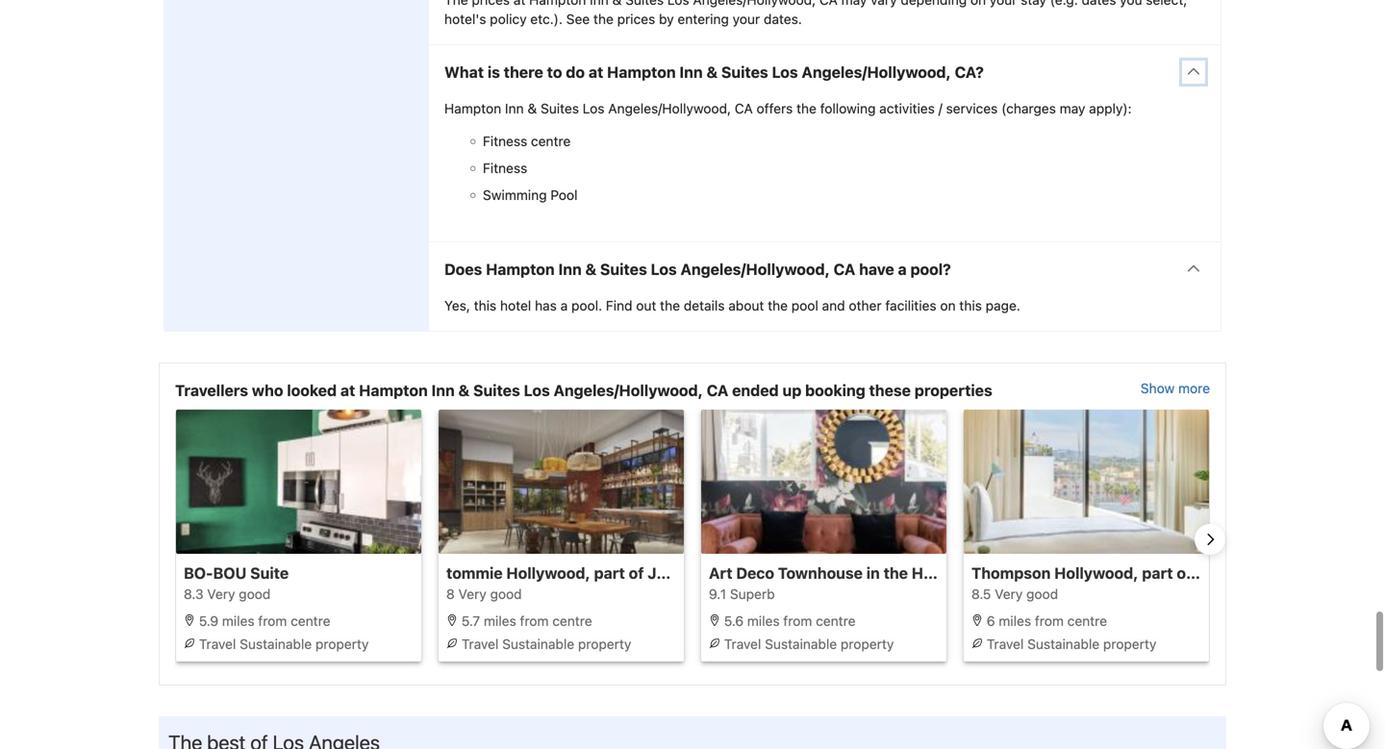 Task type: describe. For each thing, give the bounding box(es) containing it.
hampton up hotel
[[486, 260, 555, 278]]

part for jdv
[[594, 564, 625, 583]]

property for the
[[841, 637, 894, 652]]

thompson hollywood, part of hyatt 8.5 very good
[[972, 564, 1238, 602]]

details
[[684, 298, 725, 314]]

what is there to do at hampton inn & suites los angeles/hollywood, ca? button
[[429, 45, 1221, 99]]

hampton inside the prices at hampton inn & suites los angeles/hollywood, ca may vary depending on your stay (e.g. dates you select, hotel's policy etc.). see the prices by entering your dates.
[[529, 0, 586, 8]]

etc.).
[[531, 11, 563, 27]]

(e.g.
[[1051, 0, 1079, 8]]

entering
[[678, 11, 729, 27]]

ca?
[[955, 63, 984, 81]]

travel sustainable property for art
[[721, 637, 894, 652]]

5.6
[[724, 613, 744, 629]]

select,
[[1146, 0, 1188, 8]]

policy
[[490, 11, 527, 27]]

in
[[867, 564, 880, 583]]

from for bo-
[[258, 613, 287, 629]]

the right offers
[[797, 100, 817, 116]]

hampton right do at the top left of page
[[607, 63, 676, 81]]

sustainable for art
[[765, 637, 837, 652]]

has
[[535, 298, 557, 314]]

centre for art deco townhouse in the heart of hollywood
[[816, 613, 856, 629]]

the inside the prices at hampton inn & suites los angeles/hollywood, ca may vary depending on your stay (e.g. dates you select, hotel's policy etc.). see the prices by entering your dates.
[[594, 11, 614, 27]]

travellers who looked at hampton inn & suites los angeles/hollywood, ca ended up booking these properties
[[175, 381, 993, 400]]

5.9 miles from centre
[[195, 613, 331, 629]]

travel sustainable property for bo-
[[195, 637, 369, 652]]

fitness centre
[[483, 133, 571, 149]]

1 horizontal spatial your
[[990, 0, 1018, 8]]

miles for bo-
[[222, 613, 255, 629]]

the inside art deco townhouse in the heart of hollywood 9.1 superb
[[884, 564, 908, 583]]

6
[[987, 613, 996, 629]]

ca left ended
[[707, 381, 729, 400]]

the prices at hampton inn & suites los angeles/hollywood, ca may vary depending on your stay (e.g. dates you select, hotel's policy etc.). see the prices by entering your dates.
[[445, 0, 1188, 27]]

pool
[[792, 298, 819, 314]]

vary
[[871, 0, 898, 8]]

travel sustainable property for tommie
[[458, 637, 632, 652]]

miles for thompson
[[999, 613, 1032, 629]]

the left pool
[[768, 298, 788, 314]]

see
[[567, 11, 590, 27]]

townhouse
[[778, 564, 863, 583]]

/
[[939, 100, 943, 116]]

art
[[709, 564, 733, 583]]

travel for bo-
[[199, 637, 236, 652]]

angeles/hollywood, inside the prices at hampton inn & suites los angeles/hollywood, ca may vary depending on your stay (e.g. dates you select, hotel's policy etc.). see the prices by entering your dates.
[[693, 0, 816, 8]]

sustainable for bo-
[[240, 637, 312, 652]]

inn up fitness centre
[[505, 100, 524, 116]]

travel for tommie
[[462, 637, 499, 652]]

who
[[252, 381, 283, 400]]

bou
[[213, 564, 247, 583]]

about
[[729, 298, 764, 314]]

1 vertical spatial on
[[941, 298, 956, 314]]

more
[[1179, 381, 1211, 396]]

a inside does hampton inn & suites los angeles/hollywood, ca have a pool? dropdown button
[[898, 260, 907, 278]]

hollywood
[[977, 564, 1056, 583]]

hyatt inside thompson hollywood, part of hyatt 8.5 very good
[[1196, 564, 1238, 583]]

on inside the prices at hampton inn & suites los angeles/hollywood, ca may vary depending on your stay (e.g. dates you select, hotel's policy etc.). see the prices by entering your dates.
[[971, 0, 987, 8]]

does
[[445, 260, 482, 278]]

travellers
[[175, 381, 248, 400]]

the right out
[[660, 298, 680, 314]]

hampton inn & suites los angeles/hollywood, ca offers the following activities / services (charges may apply):
[[445, 100, 1132, 116]]

out
[[636, 298, 657, 314]]

good inside thompson hollywood, part of hyatt 8.5 very good
[[1027, 586, 1059, 602]]

good inside bo-bou suite 8.3 very good
[[239, 586, 271, 602]]

travel for thompson
[[987, 637, 1024, 652]]

hotel's
[[445, 11, 486, 27]]

does hampton inn & suites los angeles/hollywood, ca have a pool?
[[445, 260, 952, 278]]

thompson
[[972, 564, 1051, 583]]

apply):
[[1090, 100, 1132, 116]]

properties
[[915, 381, 993, 400]]

ca inside dropdown button
[[834, 260, 856, 278]]

following
[[821, 100, 876, 116]]

6 miles from centre
[[984, 613, 1108, 629]]

8 very
[[447, 586, 487, 602]]

hollywood, for tommie
[[507, 564, 591, 583]]

pool.
[[572, 298, 603, 314]]

offers
[[757, 100, 793, 116]]

show
[[1141, 381, 1175, 396]]

accordion control element
[[428, 0, 1222, 332]]

los down has
[[524, 381, 550, 400]]

angeles/hollywood, up following
[[802, 63, 952, 81]]

at inside dropdown button
[[589, 63, 604, 81]]

what is there to do at hampton inn & suites los angeles/hollywood, ca?
[[445, 63, 984, 81]]

these
[[870, 381, 911, 400]]

miles for tommie
[[484, 613, 517, 629]]

suite
[[250, 564, 289, 583]]

page.
[[986, 298, 1021, 314]]

centre for bo-bou suite
[[291, 613, 331, 629]]

of for by
[[629, 564, 644, 583]]

5.9
[[199, 613, 218, 629]]

hampton right looked at the left bottom
[[359, 381, 428, 400]]

bo-bou suite 8.3 very good
[[184, 564, 289, 602]]

have
[[859, 260, 895, 278]]

angeles/hollywood, down what is there to do at hampton inn & suites los angeles/hollywood, ca? at the top
[[609, 100, 731, 116]]

deco
[[737, 564, 775, 583]]

2 this from the left
[[960, 298, 982, 314]]

2 vertical spatial at
[[341, 381, 355, 400]]

0 vertical spatial prices
[[472, 0, 510, 8]]

does hampton inn & suites los angeles/hollywood, ca have a pool? button
[[429, 242, 1221, 296]]

hotel
[[500, 298, 531, 314]]

show more link
[[1141, 379, 1211, 402]]

you
[[1120, 0, 1143, 8]]



Task type: locate. For each thing, give the bounding box(es) containing it.
hampton down 'what'
[[445, 100, 502, 116]]

miles
[[222, 613, 255, 629], [484, 613, 517, 629], [748, 613, 780, 629], [999, 613, 1032, 629]]

jdv
[[648, 564, 675, 583]]

travel for art
[[724, 637, 762, 652]]

good up the 5.7 miles from centre
[[490, 586, 522, 602]]

travel sustainable property down 5.6 miles from centre
[[721, 637, 894, 652]]

travel down 5.9
[[199, 637, 236, 652]]

los
[[668, 0, 690, 8], [772, 63, 798, 81], [583, 100, 605, 116], [651, 260, 677, 278], [524, 381, 550, 400]]

5.7
[[462, 613, 480, 629]]

fitness
[[483, 133, 528, 149], [483, 160, 528, 176]]

of
[[629, 564, 644, 583], [958, 564, 973, 583], [1177, 564, 1193, 583]]

swimming pool
[[483, 187, 578, 203]]

part for hyatt
[[1143, 564, 1174, 583]]

&
[[613, 0, 622, 8], [707, 63, 718, 81], [528, 100, 537, 116], [586, 260, 597, 278], [459, 381, 470, 400]]

3 property from the left
[[841, 637, 894, 652]]

1 travel from the left
[[199, 637, 236, 652]]

may inside the prices at hampton inn & suites los angeles/hollywood, ca may vary depending on your stay (e.g. dates you select, hotel's policy etc.). see the prices by entering your dates.
[[842, 0, 868, 8]]

inn down yes,
[[432, 381, 455, 400]]

1 vertical spatial your
[[733, 11, 760, 27]]

0 horizontal spatial of
[[629, 564, 644, 583]]

0 horizontal spatial at
[[341, 381, 355, 400]]

1 horizontal spatial of
[[958, 564, 973, 583]]

inn inside the prices at hampton inn & suites los angeles/hollywood, ca may vary depending on your stay (e.g. dates you select, hotel's policy etc.). see the prices by entering your dates.
[[590, 0, 609, 8]]

0 vertical spatial a
[[898, 260, 907, 278]]

inn down entering
[[680, 63, 703, 81]]

los up hampton inn & suites los angeles/hollywood, ca offers the following activities / services (charges may apply):
[[772, 63, 798, 81]]

by inside the prices at hampton inn & suites los angeles/hollywood, ca may vary depending on your stay (e.g. dates you select, hotel's policy etc.). see the prices by entering your dates.
[[659, 11, 674, 27]]

2 travel sustainable property from the left
[[458, 637, 632, 652]]

at
[[514, 0, 526, 8], [589, 63, 604, 81], [341, 381, 355, 400]]

4 from from the left
[[1035, 613, 1064, 629]]

hollywood, up 6 miles from centre
[[1055, 564, 1139, 583]]

stay
[[1021, 0, 1047, 8]]

this left page.
[[960, 298, 982, 314]]

property down 5.9 miles from centre
[[316, 637, 369, 652]]

los down do at the top left of page
[[583, 100, 605, 116]]

tommie
[[447, 564, 503, 583]]

4 travel sustainable property from the left
[[984, 637, 1157, 652]]

2 miles from the left
[[484, 613, 517, 629]]

0 horizontal spatial by
[[659, 11, 674, 27]]

1 hyatt from the left
[[701, 564, 742, 583]]

show more
[[1141, 381, 1211, 396]]

miles for art
[[748, 613, 780, 629]]

0 horizontal spatial prices
[[472, 0, 510, 8]]

do
[[566, 63, 585, 81]]

activities
[[880, 100, 935, 116]]

1 horizontal spatial this
[[960, 298, 982, 314]]

0 vertical spatial at
[[514, 0, 526, 8]]

miles right 6
[[999, 613, 1032, 629]]

of inside thompson hollywood, part of hyatt 8.5 very good
[[1177, 564, 1193, 583]]

2 from from the left
[[520, 613, 549, 629]]

travel down 6
[[987, 637, 1024, 652]]

ca left have
[[834, 260, 856, 278]]

tommie hollywood, part of jdv by hyatt 8 very good
[[447, 564, 742, 602]]

los up out
[[651, 260, 677, 278]]

on
[[971, 0, 987, 8], [941, 298, 956, 314]]

from down suite at the bottom
[[258, 613, 287, 629]]

and
[[822, 298, 846, 314]]

4 property from the left
[[1104, 637, 1157, 652]]

ended
[[732, 381, 779, 400]]

hampton up etc.).
[[529, 0, 586, 8]]

2 horizontal spatial good
[[1027, 586, 1059, 602]]

sustainable down the 5.7 miles from centre
[[503, 637, 575, 652]]

property down tommie hollywood, part of jdv by hyatt 8 very good
[[578, 637, 632, 652]]

hyatt inside tommie hollywood, part of jdv by hyatt 8 very good
[[701, 564, 742, 583]]

by inside tommie hollywood, part of jdv by hyatt 8 very good
[[679, 564, 697, 583]]

from
[[258, 613, 287, 629], [520, 613, 549, 629], [784, 613, 813, 629], [1035, 613, 1064, 629]]

sustainable for thompson
[[1028, 637, 1100, 652]]

a
[[898, 260, 907, 278], [561, 298, 568, 314]]

los inside the prices at hampton inn & suites los angeles/hollywood, ca may vary depending on your stay (e.g. dates you select, hotel's policy etc.). see the prices by entering your dates.
[[668, 0, 690, 8]]

0 horizontal spatial hollywood,
[[507, 564, 591, 583]]

1 horizontal spatial a
[[898, 260, 907, 278]]

part inside tommie hollywood, part of jdv by hyatt 8 very good
[[594, 564, 625, 583]]

dates
[[1082, 0, 1117, 8]]

5.6 miles from centre
[[721, 613, 856, 629]]

2 hyatt from the left
[[1196, 564, 1238, 583]]

2 sustainable from the left
[[503, 637, 575, 652]]

by right jdv
[[679, 564, 697, 583]]

a right have
[[898, 260, 907, 278]]

facilities
[[886, 298, 937, 314]]

0 vertical spatial your
[[990, 0, 1018, 8]]

from down townhouse
[[784, 613, 813, 629]]

2 good from the left
[[490, 586, 522, 602]]

suites inside does hampton inn & suites los angeles/hollywood, ca have a pool? dropdown button
[[600, 260, 647, 278]]

travel down 5.7
[[462, 637, 499, 652]]

hollywood, inside thompson hollywood, part of hyatt 8.5 very good
[[1055, 564, 1139, 583]]

0 horizontal spatial good
[[239, 586, 271, 602]]

inn up pool.
[[559, 260, 582, 278]]

1 vertical spatial fitness
[[483, 160, 528, 176]]

1 horizontal spatial at
[[514, 0, 526, 8]]

los up entering
[[668, 0, 690, 8]]

by
[[659, 11, 674, 27], [679, 564, 697, 583]]

1 of from the left
[[629, 564, 644, 583]]

may
[[842, 0, 868, 8], [1060, 100, 1086, 116]]

property
[[316, 637, 369, 652], [578, 637, 632, 652], [841, 637, 894, 652], [1104, 637, 1157, 652]]

may left apply):
[[1060, 100, 1086, 116]]

at up 'policy'
[[514, 0, 526, 8]]

4 sustainable from the left
[[1028, 637, 1100, 652]]

0 vertical spatial by
[[659, 11, 674, 27]]

good
[[239, 586, 271, 602], [490, 586, 522, 602], [1027, 586, 1059, 602]]

on right depending
[[971, 0, 987, 8]]

inn up see
[[590, 0, 609, 8]]

2 part from the left
[[1143, 564, 1174, 583]]

1 horizontal spatial hyatt
[[1196, 564, 1238, 583]]

pool
[[551, 187, 578, 203]]

good down suite at the bottom
[[239, 586, 271, 602]]

suites inside what is there to do at hampton inn & suites los angeles/hollywood, ca? dropdown button
[[722, 63, 769, 81]]

miles right 5.9
[[222, 613, 255, 629]]

0 vertical spatial on
[[971, 0, 987, 8]]

heart
[[912, 564, 954, 583]]

the
[[445, 0, 468, 8]]

centre
[[531, 133, 571, 149], [291, 613, 331, 629], [553, 613, 592, 629], [816, 613, 856, 629], [1068, 613, 1108, 629]]

sustainable down 5.9 miles from centre
[[240, 637, 312, 652]]

3 of from the left
[[1177, 564, 1193, 583]]

1 from from the left
[[258, 613, 287, 629]]

ca left offers
[[735, 100, 753, 116]]

(charges
[[1002, 100, 1057, 116]]

1 travel sustainable property from the left
[[195, 637, 369, 652]]

1 fitness from the top
[[483, 133, 528, 149]]

of inside art deco townhouse in the heart of hollywood 9.1 superb
[[958, 564, 973, 583]]

property for jdv
[[578, 637, 632, 652]]

your left "dates."
[[733, 11, 760, 27]]

angeles/hollywood,
[[693, 0, 816, 8], [802, 63, 952, 81], [609, 100, 731, 116], [681, 260, 830, 278], [554, 381, 703, 400]]

services
[[947, 100, 998, 116]]

pool?
[[911, 260, 952, 278]]

prices
[[472, 0, 510, 8], [618, 11, 656, 27]]

2 horizontal spatial at
[[589, 63, 604, 81]]

from for tommie
[[520, 613, 549, 629]]

angeles/hollywood, up about
[[681, 260, 830, 278]]

suites inside the prices at hampton inn & suites los angeles/hollywood, ca may vary depending on your stay (e.g. dates you select, hotel's policy etc.). see the prices by entering your dates.
[[626, 0, 664, 8]]

1 horizontal spatial good
[[490, 586, 522, 602]]

suites
[[626, 0, 664, 8], [722, 63, 769, 81], [541, 100, 579, 116], [600, 260, 647, 278], [473, 381, 520, 400]]

0 horizontal spatial your
[[733, 11, 760, 27]]

property for good
[[316, 637, 369, 652]]

5.7 miles from centre
[[458, 613, 592, 629]]

travel sustainable property down 6 miles from centre
[[984, 637, 1157, 652]]

may left "vary"
[[842, 0, 868, 8]]

miles right 5.7
[[484, 613, 517, 629]]

4 miles from the left
[[999, 613, 1032, 629]]

art deco townhouse in the heart of hollywood 9.1 superb
[[709, 564, 1056, 602]]

your left stay
[[990, 0, 1018, 8]]

3 sustainable from the left
[[765, 637, 837, 652]]

at inside the prices at hampton inn & suites los angeles/hollywood, ca may vary depending on your stay (e.g. dates you select, hotel's policy etc.). see the prices by entering your dates.
[[514, 0, 526, 8]]

a right has
[[561, 298, 568, 314]]

travel sustainable property down the 5.7 miles from centre
[[458, 637, 632, 652]]

centre inside accordion control element
[[531, 133, 571, 149]]

sustainable down 6 miles from centre
[[1028, 637, 1100, 652]]

2 fitness from the top
[[483, 160, 528, 176]]

angeles/hollywood, up "dates."
[[693, 0, 816, 8]]

3 good from the left
[[1027, 586, 1059, 602]]

on right the facilities
[[941, 298, 956, 314]]

1 miles from the left
[[222, 613, 255, 629]]

2 of from the left
[[958, 564, 973, 583]]

there
[[504, 63, 544, 81]]

from for art
[[784, 613, 813, 629]]

2 hollywood, from the left
[[1055, 564, 1139, 583]]

2 travel from the left
[[462, 637, 499, 652]]

0 horizontal spatial a
[[561, 298, 568, 314]]

your
[[990, 0, 1018, 8], [733, 11, 760, 27]]

by left entering
[[659, 11, 674, 27]]

travel
[[199, 637, 236, 652], [462, 637, 499, 652], [724, 637, 762, 652], [987, 637, 1024, 652]]

prices up 'policy'
[[472, 0, 510, 8]]

3 miles from the left
[[748, 613, 780, 629]]

1 vertical spatial a
[[561, 298, 568, 314]]

1 horizontal spatial hollywood,
[[1055, 564, 1139, 583]]

is
[[488, 63, 500, 81]]

1 vertical spatial by
[[679, 564, 697, 583]]

1 this from the left
[[474, 298, 497, 314]]

1 horizontal spatial on
[[971, 0, 987, 8]]

travel sustainable property down 5.9 miles from centre
[[195, 637, 369, 652]]

find
[[606, 298, 633, 314]]

1 vertical spatial prices
[[618, 11, 656, 27]]

3 travel from the left
[[724, 637, 762, 652]]

yes,
[[445, 298, 470, 314]]

hollywood, for thompson
[[1055, 564, 1139, 583]]

8.5 very
[[972, 586, 1023, 602]]

fitness for fitness centre
[[483, 133, 528, 149]]

region
[[160, 410, 1238, 670]]

ca inside the prices at hampton inn & suites los angeles/hollywood, ca may vary depending on your stay (e.g. dates you select, hotel's policy etc.). see the prices by entering your dates.
[[820, 0, 838, 8]]

prices right see
[[618, 11, 656, 27]]

0 horizontal spatial hyatt
[[701, 564, 742, 583]]

1 horizontal spatial prices
[[618, 11, 656, 27]]

the
[[594, 11, 614, 27], [797, 100, 817, 116], [660, 298, 680, 314], [768, 298, 788, 314], [884, 564, 908, 583]]

hyatt
[[701, 564, 742, 583], [1196, 564, 1238, 583]]

2 property from the left
[[578, 637, 632, 652]]

1 horizontal spatial by
[[679, 564, 697, 583]]

ca
[[820, 0, 838, 8], [735, 100, 753, 116], [834, 260, 856, 278], [707, 381, 729, 400]]

of inside tommie hollywood, part of jdv by hyatt 8 very good
[[629, 564, 644, 583]]

ca left "vary"
[[820, 0, 838, 8]]

1 part from the left
[[594, 564, 625, 583]]

& inside the prices at hampton inn & suites los angeles/hollywood, ca may vary depending on your stay (e.g. dates you select, hotel's policy etc.). see the prices by entering your dates.
[[613, 0, 622, 8]]

fitness for fitness
[[483, 160, 528, 176]]

sustainable
[[240, 637, 312, 652], [503, 637, 575, 652], [765, 637, 837, 652], [1028, 637, 1100, 652]]

1 sustainable from the left
[[240, 637, 312, 652]]

this right yes,
[[474, 298, 497, 314]]

travel sustainable property for thompson
[[984, 637, 1157, 652]]

from down hollywood
[[1035, 613, 1064, 629]]

3 travel sustainable property from the left
[[721, 637, 894, 652]]

dates.
[[764, 11, 802, 27]]

booking
[[806, 381, 866, 400]]

sustainable down 5.6 miles from centre
[[765, 637, 837, 652]]

1 vertical spatial may
[[1060, 100, 1086, 116]]

9.1 superb
[[709, 586, 775, 602]]

0 horizontal spatial may
[[842, 0, 868, 8]]

property for hyatt
[[1104, 637, 1157, 652]]

centre for thompson hollywood, part of hyatt
[[1068, 613, 1108, 629]]

1 horizontal spatial may
[[1060, 100, 1086, 116]]

the right the in
[[884, 564, 908, 583]]

1 property from the left
[[316, 637, 369, 652]]

bo-
[[184, 564, 213, 583]]

0 vertical spatial may
[[842, 0, 868, 8]]

0 vertical spatial fitness
[[483, 133, 528, 149]]

hollywood,
[[507, 564, 591, 583], [1055, 564, 1139, 583]]

looked
[[287, 381, 337, 400]]

at right do at the top left of page
[[589, 63, 604, 81]]

8.3 very
[[184, 586, 235, 602]]

from right 5.7
[[520, 613, 549, 629]]

0 horizontal spatial this
[[474, 298, 497, 314]]

of for 8.5 very
[[1177, 564, 1193, 583]]

2 horizontal spatial of
[[1177, 564, 1193, 583]]

inn
[[590, 0, 609, 8], [680, 63, 703, 81], [505, 100, 524, 116], [559, 260, 582, 278], [432, 381, 455, 400]]

miles right 5.6
[[748, 613, 780, 629]]

other
[[849, 298, 882, 314]]

angeles/hollywood, down find
[[554, 381, 703, 400]]

good up 6 miles from centre
[[1027, 586, 1059, 602]]

travel sustainable property
[[195, 637, 369, 652], [458, 637, 632, 652], [721, 637, 894, 652], [984, 637, 1157, 652]]

hollywood, inside tommie hollywood, part of jdv by hyatt 8 very good
[[507, 564, 591, 583]]

1 horizontal spatial part
[[1143, 564, 1174, 583]]

sustainable for tommie
[[503, 637, 575, 652]]

1 vertical spatial at
[[589, 63, 604, 81]]

4 travel from the left
[[987, 637, 1024, 652]]

1 hollywood, from the left
[[507, 564, 591, 583]]

property down art deco townhouse in the heart of hollywood 9.1 superb on the right of page
[[841, 637, 894, 652]]

part
[[594, 564, 625, 583], [1143, 564, 1174, 583]]

depending
[[901, 0, 967, 8]]

swimming
[[483, 187, 547, 203]]

travel down 5.6
[[724, 637, 762, 652]]

1 good from the left
[[239, 586, 271, 602]]

0 horizontal spatial part
[[594, 564, 625, 583]]

the right see
[[594, 11, 614, 27]]

up
[[783, 381, 802, 400]]

part inside thompson hollywood, part of hyatt 8.5 very good
[[1143, 564, 1174, 583]]

yes, this hotel has a pool. find out the details about the pool and other facilities on this page.
[[445, 298, 1021, 314]]

region containing bo-bou suite
[[160, 410, 1238, 670]]

3 from from the left
[[784, 613, 813, 629]]

to
[[547, 63, 563, 81]]

0 horizontal spatial on
[[941, 298, 956, 314]]

at right looked at the left bottom
[[341, 381, 355, 400]]

what
[[445, 63, 484, 81]]

property down thompson hollywood, part of hyatt 8.5 very good
[[1104, 637, 1157, 652]]

good inside tommie hollywood, part of jdv by hyatt 8 very good
[[490, 586, 522, 602]]

hollywood, up the 5.7 miles from centre
[[507, 564, 591, 583]]

from for thompson
[[1035, 613, 1064, 629]]

centre for tommie hollywood, part of jdv by hyatt
[[553, 613, 592, 629]]



Task type: vqa. For each thing, say whether or not it's contained in the screenshot.


